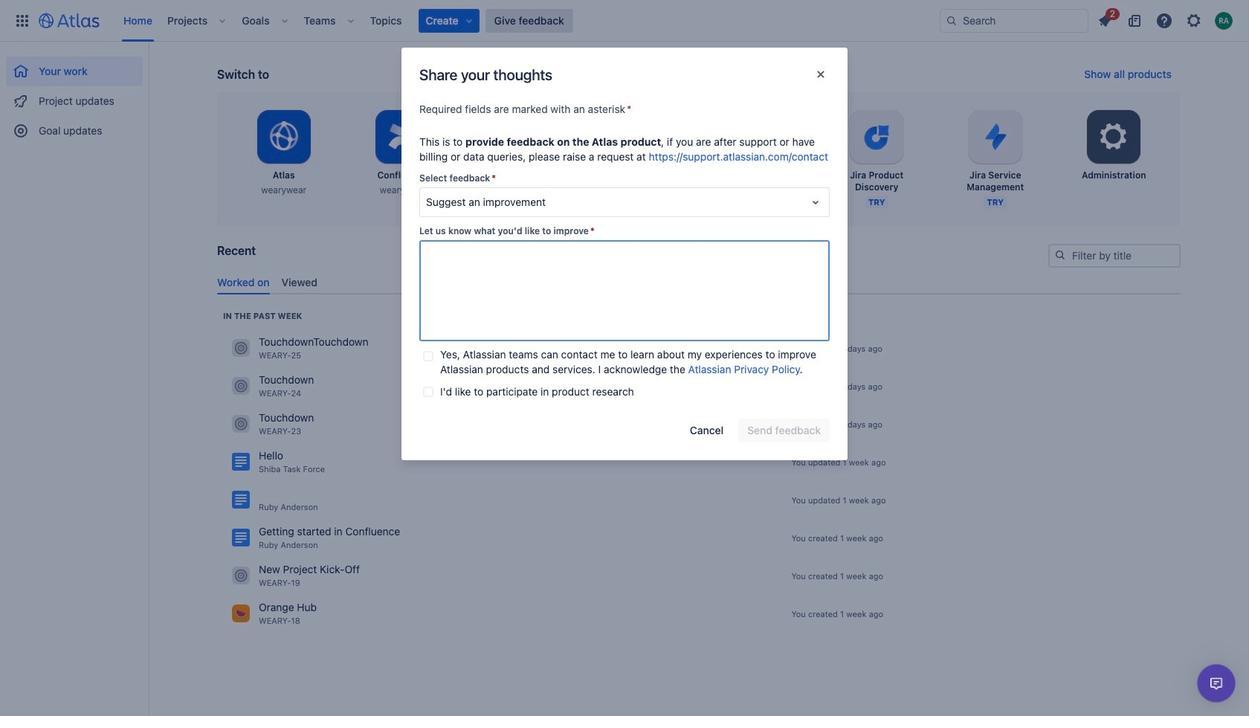 Task type: vqa. For each thing, say whether or not it's contained in the screenshot.
the top townsquare icon
yes



Task type: locate. For each thing, give the bounding box(es) containing it.
confluence image
[[232, 453, 250, 471], [232, 491, 250, 509], [232, 529, 250, 547]]

1 vertical spatial confluence image
[[232, 491, 250, 509]]

None search field
[[940, 9, 1089, 32]]

banner
[[0, 0, 1250, 42]]

3 townsquare image from the top
[[232, 567, 250, 585]]

2 vertical spatial confluence image
[[232, 529, 250, 547]]

0 vertical spatial confluence image
[[232, 453, 250, 471]]

townsquare image
[[232, 339, 250, 357], [232, 415, 250, 433], [232, 567, 250, 585], [232, 605, 250, 623]]

settings image
[[1096, 119, 1132, 155]]

top element
[[9, 0, 940, 41]]

tab list
[[211, 270, 1187, 294]]

None text field
[[419, 240, 830, 341]]

heading
[[223, 310, 302, 322]]

group
[[6, 42, 143, 150]]

1 confluence image from the top
[[232, 453, 250, 471]]

search image
[[946, 15, 958, 26]]

townsquare image
[[232, 377, 250, 395]]

4 townsquare image from the top
[[232, 605, 250, 623]]



Task type: describe. For each thing, give the bounding box(es) containing it.
search image
[[1055, 249, 1067, 261]]

1 townsquare image from the top
[[232, 339, 250, 357]]

help image
[[1156, 12, 1174, 29]]

3 confluence image from the top
[[232, 529, 250, 547]]

close modal image
[[812, 65, 830, 83]]

2 confluence image from the top
[[232, 491, 250, 509]]

Filter by title field
[[1050, 245, 1180, 266]]

Search field
[[940, 9, 1089, 32]]

2 townsquare image from the top
[[232, 415, 250, 433]]

open image
[[807, 193, 825, 211]]



